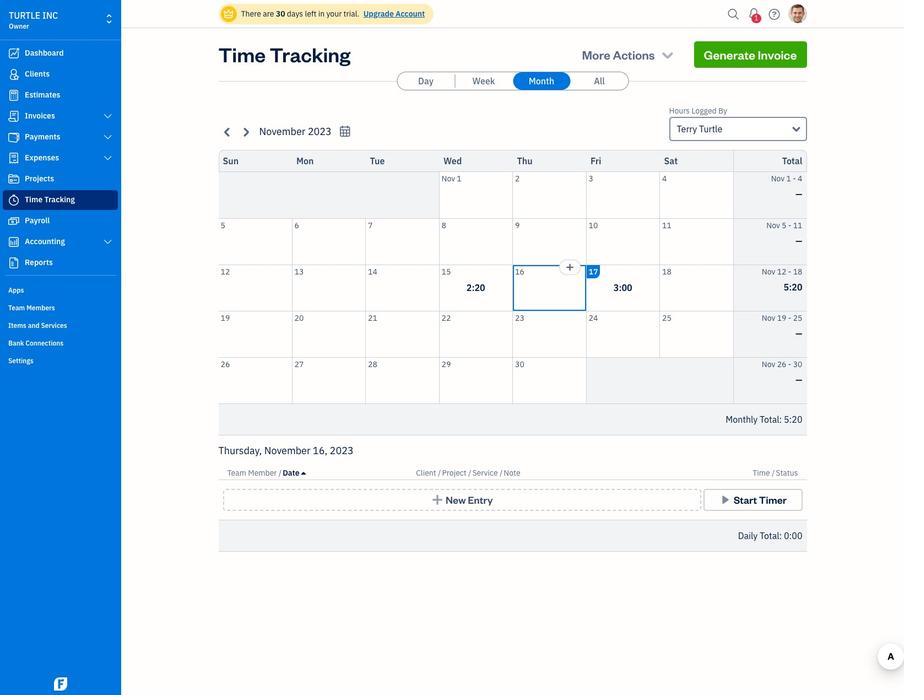 Task type: vqa. For each thing, say whether or not it's contained in the screenshot.
third Duration text box from the right
no



Task type: locate. For each thing, give the bounding box(es) containing it.
expenses
[[25, 153, 59, 163]]

30
[[276, 9, 285, 19], [515, 359, 525, 369], [794, 359, 803, 369]]

trial.
[[344, 9, 360, 19]]

1 vertical spatial time
[[25, 195, 43, 205]]

12 down 5 button
[[221, 267, 230, 276]]

1 horizontal spatial 26
[[778, 359, 787, 369]]

1 12 from the left
[[221, 267, 230, 276]]

november
[[259, 125, 306, 138], [264, 444, 311, 457]]

1 horizontal spatial 18
[[794, 267, 803, 276]]

expense image
[[7, 153, 20, 164]]

- inside nov 1 - 4 —
[[793, 174, 797, 184]]

note link
[[504, 468, 521, 478]]

date link
[[283, 468, 306, 478]]

owner
[[9, 22, 29, 30]]

— inside the nov 26 - 30 —
[[796, 374, 803, 385]]

0 vertical spatial total
[[783, 155, 803, 166]]

chevron large down image
[[103, 154, 113, 163]]

1 4 from the left
[[663, 174, 667, 184]]

accounting
[[25, 237, 65, 246]]

apps link
[[3, 282, 118, 298]]

1 left go to help image
[[755, 14, 759, 22]]

chart image
[[7, 237, 20, 248]]

2023 left choose a date image
[[308, 125, 332, 138]]

11 down nov 1 - 4 —
[[794, 220, 803, 230]]

— inside nov 1 - 4 —
[[796, 189, 803, 200]]

0 horizontal spatial 26
[[221, 359, 230, 369]]

team member /
[[227, 468, 282, 478]]

29 button
[[440, 358, 513, 404]]

30 down 23 button
[[515, 359, 525, 369]]

0 vertical spatial 5:20
[[784, 281, 803, 292]]

3 chevron large down image from the top
[[103, 238, 113, 246]]

chevron large down image inside payments "link"
[[103, 133, 113, 142]]

9 button
[[513, 219, 586, 264]]

2 25 from the left
[[794, 313, 803, 323]]

1 horizontal spatial time tracking
[[219, 41, 351, 67]]

0 horizontal spatial 12
[[221, 267, 230, 276]]

1 inside button
[[457, 174, 462, 184]]

2 — from the top
[[796, 235, 803, 246]]

5 inside button
[[221, 220, 225, 230]]

0 vertical spatial november
[[259, 125, 306, 138]]

1 vertical spatial team
[[227, 468, 246, 478]]

1 19 from the left
[[221, 313, 230, 323]]

total right monthly
[[760, 414, 780, 425]]

11 inside nov 5 - 11 —
[[794, 220, 803, 230]]

time tracking
[[219, 41, 351, 67], [25, 195, 75, 205]]

1 horizontal spatial 1
[[755, 14, 759, 22]]

2:20
[[467, 282, 486, 293]]

25 down 18 button at the right top
[[663, 313, 672, 323]]

: for monthly total
[[780, 414, 782, 425]]

time left status
[[753, 468, 771, 478]]

0 horizontal spatial 11
[[663, 220, 672, 230]]

16 button
[[513, 265, 586, 311]]

11 inside 11 button
[[663, 220, 672, 230]]

nov inside nov 12 - 18 5:20
[[762, 267, 776, 276]]

- for nov 12 - 18 5:20
[[789, 267, 792, 276]]

— inside nov 19 - 25 —
[[796, 328, 803, 339]]

by
[[719, 106, 728, 116]]

/ left "note"
[[500, 468, 503, 478]]

november up date
[[264, 444, 311, 457]]

1 25 from the left
[[663, 313, 672, 323]]

generate invoice button
[[694, 41, 807, 68]]

estimate image
[[7, 90, 20, 101]]

18 button
[[660, 265, 734, 311]]

30 button
[[513, 358, 586, 404]]

26 down nov 19 - 25 —
[[778, 359, 787, 369]]

nov 1 button
[[440, 172, 513, 218]]

0 horizontal spatial time
[[25, 195, 43, 205]]

4 — from the top
[[796, 374, 803, 385]]

19 down 12 button
[[221, 313, 230, 323]]

chevron large down image
[[103, 112, 113, 121], [103, 133, 113, 142], [103, 238, 113, 246]]

5 inside nov 5 - 11 —
[[782, 220, 787, 230]]

tracking inside main element
[[44, 195, 75, 205]]

1 horizontal spatial 30
[[515, 359, 525, 369]]

team down thursday,
[[227, 468, 246, 478]]

—
[[796, 189, 803, 200], [796, 235, 803, 246], [796, 328, 803, 339], [796, 374, 803, 385]]

nov for nov 1
[[442, 174, 455, 184]]

0 vertical spatial :
[[780, 414, 782, 425]]

time tracking down projects link
[[25, 195, 75, 205]]

6
[[295, 220, 299, 230]]

- inside the nov 26 - 30 —
[[789, 359, 792, 369]]

more actions
[[583, 47, 655, 62]]

time down there
[[219, 41, 266, 67]]

2 vertical spatial total
[[760, 530, 780, 541]]

— for nov 19 - 25 —
[[796, 328, 803, 339]]

2 horizontal spatial 1
[[787, 174, 792, 184]]

2 vertical spatial time
[[753, 468, 771, 478]]

in
[[318, 9, 325, 19]]

caretup image
[[302, 469, 306, 477]]

nov inside the nov 26 - 30 —
[[762, 359, 776, 369]]

0 vertical spatial tracking
[[270, 41, 351, 67]]

choose a date image
[[339, 125, 352, 138]]

1 up nov 5 - 11 —
[[787, 174, 792, 184]]

23 button
[[513, 311, 586, 357]]

11 down 4 button on the right of page
[[663, 220, 672, 230]]

add a time entry image
[[566, 260, 575, 274]]

19 inside button
[[221, 313, 230, 323]]

1 18 from the left
[[663, 267, 672, 276]]

- for nov 26 - 30 —
[[789, 359, 792, 369]]

thu
[[517, 155, 533, 166]]

total right daily
[[760, 530, 780, 541]]

10 button
[[587, 219, 660, 264]]

chevron large down image inside invoices link
[[103, 112, 113, 121]]

nov inside nov 5 - 11 —
[[767, 220, 781, 230]]

2 11 from the left
[[794, 220, 803, 230]]

2 18 from the left
[[794, 267, 803, 276]]

19 down nov 12 - 18 5:20
[[778, 313, 787, 323]]

25 inside 25 'button'
[[663, 313, 672, 323]]

— up the nov 26 - 30 —
[[796, 328, 803, 339]]

time
[[219, 41, 266, 67], [25, 195, 43, 205], [753, 468, 771, 478]]

2 12 from the left
[[778, 267, 787, 276]]

nov down nov 19 - 25 —
[[762, 359, 776, 369]]

money image
[[7, 216, 20, 227]]

5:20 inside nov 12 - 18 5:20
[[784, 281, 803, 292]]

1 vertical spatial 5:20
[[785, 414, 803, 425]]

1 vertical spatial total
[[760, 414, 780, 425]]

bank
[[8, 339, 24, 347]]

daily
[[739, 530, 758, 541]]

/ left status
[[772, 468, 775, 478]]

0 horizontal spatial 5
[[221, 220, 225, 230]]

2 : from the top
[[780, 530, 782, 541]]

1 for nov 1
[[457, 174, 462, 184]]

project link
[[442, 468, 469, 478]]

mon
[[297, 155, 314, 166]]

1 inside dropdown button
[[755, 14, 759, 22]]

nov inside nov 19 - 25 —
[[762, 313, 776, 323]]

5:20 down the nov 26 - 30 —
[[785, 414, 803, 425]]

thursday,
[[219, 444, 262, 457]]

time / status
[[753, 468, 799, 478]]

12 inside nov 12 - 18 5:20
[[778, 267, 787, 276]]

tracking down projects link
[[44, 195, 75, 205]]

/ left date
[[279, 468, 282, 478]]

november right next month icon
[[259, 125, 306, 138]]

3 — from the top
[[796, 328, 803, 339]]

tracking down the left
[[270, 41, 351, 67]]

1 : from the top
[[780, 414, 782, 425]]

items and services
[[8, 321, 67, 330]]

— up nov 5 - 11 —
[[796, 189, 803, 200]]

nov 26 - 30 —
[[762, 359, 803, 385]]

search image
[[725, 6, 743, 22]]

daily total : 0:00
[[739, 530, 803, 541]]

18 down nov 5 - 11 —
[[794, 267, 803, 276]]

1 horizontal spatial 25
[[794, 313, 803, 323]]

2 horizontal spatial 30
[[794, 359, 803, 369]]

payments
[[25, 132, 60, 142]]

1 vertical spatial :
[[780, 530, 782, 541]]

time inside the "time tracking" link
[[25, 195, 43, 205]]

12 inside button
[[221, 267, 230, 276]]

19
[[221, 313, 230, 323], [778, 313, 787, 323]]

— up monthly total : 5:20
[[796, 374, 803, 385]]

26 down "19" button
[[221, 359, 230, 369]]

1 horizontal spatial 11
[[794, 220, 803, 230]]

20 button
[[292, 311, 366, 357]]

28
[[368, 359, 378, 369]]

nov up nov 5 - 11 —
[[772, 174, 785, 184]]

1 down wed on the top of page
[[457, 174, 462, 184]]

-
[[793, 174, 797, 184], [789, 220, 792, 230], [789, 267, 792, 276], [789, 313, 792, 323], [789, 359, 792, 369]]

team inside team members link
[[8, 304, 25, 312]]

nov for nov 26 - 30 —
[[762, 359, 776, 369]]

25
[[663, 313, 672, 323], [794, 313, 803, 323]]

time right timer "icon"
[[25, 195, 43, 205]]

1 11 from the left
[[663, 220, 672, 230]]

settings link
[[3, 352, 118, 369]]

time tracking inside main element
[[25, 195, 75, 205]]

0 vertical spatial 2023
[[308, 125, 332, 138]]

2 vertical spatial chevron large down image
[[103, 238, 113, 246]]

total
[[783, 155, 803, 166], [760, 414, 780, 425], [760, 530, 780, 541]]

nov down wed on the top of page
[[442, 174, 455, 184]]

member
[[248, 468, 277, 478]]

26
[[221, 359, 230, 369], [778, 359, 787, 369]]

18 down 11 button
[[663, 267, 672, 276]]

clients
[[25, 69, 50, 79]]

0 horizontal spatial 4
[[663, 174, 667, 184]]

14
[[368, 267, 378, 276]]

0:00
[[785, 530, 803, 541]]

16,
[[313, 444, 328, 457]]

25 down nov 12 - 18 5:20
[[794, 313, 803, 323]]

0 horizontal spatial 25
[[663, 313, 672, 323]]

0 horizontal spatial 19
[[221, 313, 230, 323]]

time tracking down days
[[219, 41, 351, 67]]

30 inside the nov 26 - 30 —
[[794, 359, 803, 369]]

1 — from the top
[[796, 189, 803, 200]]

0 horizontal spatial 30
[[276, 9, 285, 19]]

5 / from the left
[[772, 468, 775, 478]]

0 vertical spatial time tracking
[[219, 41, 351, 67]]

1 vertical spatial tracking
[[44, 195, 75, 205]]

nov 1 - 4 —
[[772, 174, 803, 200]]

team down the apps
[[8, 304, 25, 312]]

— up nov 12 - 18 5:20
[[796, 235, 803, 246]]

2 19 from the left
[[778, 313, 787, 323]]

freshbooks image
[[52, 678, 69, 691]]

1 vertical spatial time tracking
[[25, 195, 75, 205]]

2
[[515, 174, 520, 184]]

- inside nov 19 - 25 —
[[789, 313, 792, 323]]

there
[[241, 9, 261, 19]]

1 5 from the left
[[221, 220, 225, 230]]

1 inside nov 1 - 4 —
[[787, 174, 792, 184]]

/ left "service"
[[469, 468, 472, 478]]

dashboard image
[[7, 48, 20, 59]]

30 down nov 19 - 25 —
[[794, 359, 803, 369]]

2 chevron large down image from the top
[[103, 133, 113, 142]]

dashboard
[[25, 48, 64, 58]]

total up nov 1 - 4 —
[[783, 155, 803, 166]]

8 button
[[440, 219, 513, 264]]

0 horizontal spatial team
[[8, 304, 25, 312]]

1 horizontal spatial 19
[[778, 313, 787, 323]]

nov down nov 5 - 11 —
[[762, 267, 776, 276]]

entry
[[468, 493, 493, 506]]

1 horizontal spatial 12
[[778, 267, 787, 276]]

there are 30 days left in your trial. upgrade account
[[241, 9, 425, 19]]

hours logged by
[[670, 106, 728, 116]]

items
[[8, 321, 26, 330]]

— for nov 1 - 4 —
[[796, 189, 803, 200]]

reports
[[25, 257, 53, 267]]

chevron large down image inside accounting link
[[103, 238, 113, 246]]

nov down nov 1 - 4 —
[[767, 220, 781, 230]]

5:20 up nov 19 - 25 —
[[784, 281, 803, 292]]

0 horizontal spatial time tracking
[[25, 195, 75, 205]]

0 horizontal spatial 18
[[663, 267, 672, 276]]

0 vertical spatial time
[[219, 41, 266, 67]]

next month image
[[240, 125, 252, 138]]

1 horizontal spatial 4
[[798, 174, 803, 184]]

4 inside button
[[663, 174, 667, 184]]

bank connections link
[[3, 335, 118, 351]]

13
[[295, 267, 304, 276]]

11
[[663, 220, 672, 230], [794, 220, 803, 230]]

1 chevron large down image from the top
[[103, 112, 113, 121]]

/ right the client
[[438, 468, 441, 478]]

29
[[442, 359, 451, 369]]

thursday, november 16, 2023
[[219, 444, 354, 457]]

- inside nov 12 - 18 5:20
[[789, 267, 792, 276]]

2 button
[[513, 172, 586, 218]]

12 down nov 5 - 11 —
[[778, 267, 787, 276]]

— for nov 26 - 30 —
[[796, 374, 803, 385]]

0 vertical spatial chevron large down image
[[103, 112, 113, 121]]

: right monthly
[[780, 414, 782, 425]]

date
[[283, 468, 300, 478]]

4 inside nov 1 - 4 —
[[798, 174, 803, 184]]

2 horizontal spatial time
[[753, 468, 771, 478]]

reports link
[[3, 253, 118, 273]]

nov inside nov 1 - 4 —
[[772, 174, 785, 184]]

- for nov 1 - 4 —
[[793, 174, 797, 184]]

nov down nov 12 - 18 5:20
[[762, 313, 776, 323]]

1 horizontal spatial 5
[[782, 220, 787, 230]]

19 button
[[219, 311, 292, 357]]

nov for nov 19 - 25 —
[[762, 313, 776, 323]]

1 vertical spatial chevron large down image
[[103, 133, 113, 142]]

2 26 from the left
[[778, 359, 787, 369]]

1 26 from the left
[[221, 359, 230, 369]]

previous month image
[[221, 125, 234, 138]]

18 inside 18 button
[[663, 267, 672, 276]]

nov for nov 1 - 4 —
[[772, 174, 785, 184]]

accounting link
[[3, 232, 118, 252]]

wed
[[444, 155, 462, 166]]

: left "0:00" at the right bottom
[[780, 530, 782, 541]]

2023 right 16,
[[330, 444, 354, 457]]

30 right the are at left top
[[276, 9, 285, 19]]

0 vertical spatial team
[[8, 304, 25, 312]]

2 5 from the left
[[782, 220, 787, 230]]

- inside nov 5 - 11 —
[[789, 220, 792, 230]]

0 horizontal spatial 1
[[457, 174, 462, 184]]

0 horizontal spatial tracking
[[44, 195, 75, 205]]

2 4 from the left
[[798, 174, 803, 184]]

tracking
[[270, 41, 351, 67], [44, 195, 75, 205]]

1 horizontal spatial team
[[227, 468, 246, 478]]

20
[[295, 313, 304, 323]]

nov inside button
[[442, 174, 455, 184]]

18 inside nov 12 - 18 5:20
[[794, 267, 803, 276]]

— inside nov 5 - 11 —
[[796, 235, 803, 246]]

all
[[594, 76, 605, 87]]

17
[[589, 267, 598, 276]]



Task type: describe. For each thing, give the bounding box(es) containing it.
project
[[442, 468, 467, 478]]

1 horizontal spatial tracking
[[270, 41, 351, 67]]

3 button
[[587, 172, 660, 218]]

play image
[[720, 495, 732, 506]]

total for monthly total
[[760, 414, 780, 425]]

apps
[[8, 286, 24, 294]]

actions
[[613, 47, 655, 62]]

client / project / service / note
[[416, 468, 521, 478]]

monthly
[[726, 414, 758, 425]]

projects link
[[3, 169, 118, 189]]

client
[[416, 468, 436, 478]]

1 / from the left
[[279, 468, 282, 478]]

upgrade
[[364, 9, 394, 19]]

invoice image
[[7, 111, 20, 122]]

1 vertical spatial november
[[264, 444, 311, 457]]

6 button
[[292, 219, 366, 264]]

chevron large down image for payments
[[103, 133, 113, 142]]

all link
[[571, 72, 628, 90]]

more
[[583, 47, 611, 62]]

start timer
[[734, 493, 787, 506]]

your
[[327, 9, 342, 19]]

2 / from the left
[[438, 468, 441, 478]]

28 button
[[366, 358, 439, 404]]

19 inside nov 19 - 25 —
[[778, 313, 787, 323]]

connections
[[26, 339, 64, 347]]

payment image
[[7, 132, 20, 143]]

start
[[734, 493, 758, 506]]

start timer button
[[704, 489, 803, 511]]

month link
[[513, 72, 571, 90]]

settings
[[8, 357, 34, 365]]

26 inside 26 'button'
[[221, 359, 230, 369]]

turtle inc owner
[[9, 10, 58, 30]]

- for nov 19 - 25 —
[[789, 313, 792, 323]]

11 button
[[660, 219, 734, 264]]

3:00
[[614, 282, 633, 293]]

22
[[442, 313, 451, 323]]

: for daily total
[[780, 530, 782, 541]]

terry
[[677, 123, 698, 135]]

24
[[589, 313, 598, 323]]

chevron large down image for accounting
[[103, 238, 113, 246]]

inc
[[42, 10, 58, 21]]

project image
[[7, 174, 20, 185]]

logged
[[692, 106, 717, 116]]

timer image
[[7, 195, 20, 206]]

4 / from the left
[[500, 468, 503, 478]]

bank connections
[[8, 339, 64, 347]]

plus image
[[431, 495, 444, 506]]

account
[[396, 9, 425, 19]]

1 vertical spatial 2023
[[330, 444, 354, 457]]

27
[[295, 359, 304, 369]]

team for team member /
[[227, 468, 246, 478]]

expenses link
[[3, 148, 118, 168]]

left
[[305, 9, 317, 19]]

25 inside nov 19 - 25 —
[[794, 313, 803, 323]]

24 button
[[587, 311, 660, 357]]

chevron large down image for invoices
[[103, 112, 113, 121]]

nov for nov 12 - 18 5:20
[[762, 267, 776, 276]]

fri
[[591, 155, 602, 166]]

report image
[[7, 257, 20, 268]]

nov for nov 5 - 11 —
[[767, 220, 781, 230]]

nov 1
[[442, 174, 462, 184]]

timer
[[760, 493, 787, 506]]

22 button
[[440, 311, 513, 357]]

invoices link
[[3, 106, 118, 126]]

4 button
[[660, 172, 734, 218]]

terry turtle
[[677, 123, 723, 135]]

generate
[[704, 47, 756, 62]]

1 for nov 1 - 4 —
[[787, 174, 792, 184]]

10
[[589, 220, 598, 230]]

total for daily total
[[760, 530, 780, 541]]

13 button
[[292, 265, 366, 311]]

service
[[473, 468, 498, 478]]

day link
[[397, 72, 455, 90]]

clients link
[[3, 65, 118, 84]]

items and services link
[[3, 317, 118, 334]]

month
[[529, 76, 555, 87]]

main element
[[0, 0, 149, 695]]

1 horizontal spatial time
[[219, 41, 266, 67]]

12 button
[[219, 265, 292, 311]]

chevrondown image
[[660, 47, 676, 62]]

client image
[[7, 69, 20, 80]]

november 2023
[[259, 125, 332, 138]]

payroll
[[25, 216, 50, 225]]

services
[[41, 321, 67, 330]]

invoices
[[25, 111, 55, 121]]

27 button
[[292, 358, 366, 404]]

monthly total : 5:20
[[726, 414, 803, 425]]

nov 19 - 25 —
[[762, 313, 803, 339]]

9
[[515, 220, 520, 230]]

3
[[589, 174, 594, 184]]

week link
[[455, 72, 513, 90]]

payroll link
[[3, 211, 118, 231]]

25 button
[[660, 311, 734, 357]]

team for team members
[[8, 304, 25, 312]]

crown image
[[223, 8, 235, 20]]

— for nov 5 - 11 —
[[796, 235, 803, 246]]

members
[[26, 304, 55, 312]]

16
[[515, 267, 525, 276]]

21 button
[[366, 311, 439, 357]]

1 button
[[746, 3, 763, 25]]

status link
[[776, 468, 799, 478]]

3 / from the left
[[469, 468, 472, 478]]

go to help image
[[766, 6, 784, 22]]

service link
[[473, 468, 500, 478]]

and
[[28, 321, 40, 330]]

8
[[442, 220, 447, 230]]

30 inside 30 'button'
[[515, 359, 525, 369]]

estimates link
[[3, 85, 118, 105]]

23
[[515, 313, 525, 323]]

- for nov 5 - 11 —
[[789, 220, 792, 230]]

26 inside the nov 26 - 30 —
[[778, 359, 787, 369]]

payments link
[[3, 127, 118, 147]]

nov 12 - 18 5:20
[[762, 267, 803, 292]]

team members
[[8, 304, 55, 312]]

new
[[446, 493, 466, 506]]

dashboard link
[[3, 44, 118, 63]]



